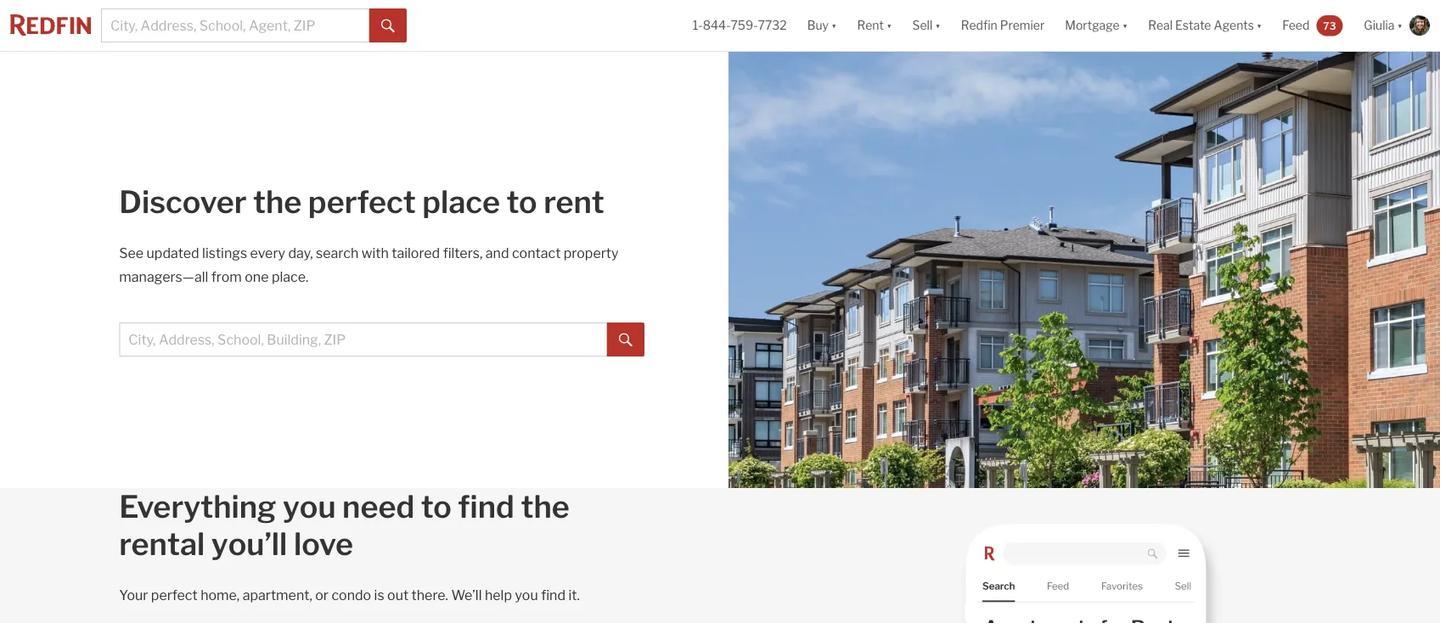 Task type: locate. For each thing, give the bounding box(es) containing it.
City, Address, School, Agent, ZIP search field
[[101, 8, 369, 42]]

759-
[[731, 18, 758, 33]]

City, Address, School, Building, ZIP search field
[[119, 323, 607, 357]]

buy ▾ button
[[807, 0, 837, 51]]

1-
[[693, 18, 703, 33]]

real estate agents ▾
[[1148, 18, 1262, 33]]

place.
[[272, 268, 309, 285]]

it.
[[568, 587, 580, 603]]

you
[[283, 488, 336, 526], [515, 587, 538, 603]]

find
[[458, 488, 515, 526], [541, 587, 566, 603]]

the
[[253, 183, 302, 221], [521, 488, 570, 526]]

0 horizontal spatial perfect
[[151, 587, 198, 603]]

to right need
[[421, 488, 452, 526]]

0 vertical spatial you
[[283, 488, 336, 526]]

3 ▾ from the left
[[935, 18, 941, 33]]

1 horizontal spatial you
[[515, 587, 538, 603]]

apartment,
[[243, 587, 312, 603]]

1 horizontal spatial the
[[521, 488, 570, 526]]

▾ right rent
[[887, 18, 892, 33]]

▾ for rent ▾
[[887, 18, 892, 33]]

sell
[[912, 18, 933, 33]]

0 vertical spatial submit search image
[[381, 19, 395, 33]]

real estate agents ▾ button
[[1138, 0, 1272, 51]]

real
[[1148, 18, 1173, 33]]

0 vertical spatial find
[[458, 488, 515, 526]]

mortgage ▾ button
[[1055, 0, 1138, 51]]

you inside everything you need to find the rental you'll love
[[283, 488, 336, 526]]

0 vertical spatial to
[[507, 183, 537, 221]]

1 vertical spatial the
[[521, 488, 570, 526]]

▾ for giulia ▾
[[1397, 18, 1403, 33]]

see updated listings every day, search with tailored filters, and contact property managers—all from one place.
[[119, 244, 619, 285]]

73
[[1323, 19, 1336, 32]]

mortgage ▾ button
[[1065, 0, 1128, 51]]

4 ▾ from the left
[[1122, 18, 1128, 33]]

▾ right the agents
[[1257, 18, 1262, 33]]

0 horizontal spatial submit search image
[[381, 19, 395, 33]]

1 horizontal spatial submit search image
[[619, 333, 633, 347]]

844-
[[703, 18, 731, 33]]

an apartment complex on a bright sunny day image
[[729, 52, 1440, 488]]

perfect right the your
[[151, 587, 198, 603]]

0 horizontal spatial find
[[458, 488, 515, 526]]

giulia ▾
[[1364, 18, 1403, 33]]

perfect
[[308, 183, 416, 221], [151, 587, 198, 603]]

rent ▾
[[857, 18, 892, 33]]

love
[[294, 526, 353, 563]]

1 horizontal spatial perfect
[[308, 183, 416, 221]]

▾ right sell
[[935, 18, 941, 33]]

1-844-759-7732 link
[[693, 18, 787, 33]]

contact
[[512, 244, 561, 261]]

real estate agents ▾ link
[[1148, 0, 1262, 51]]

0 horizontal spatial the
[[253, 183, 302, 221]]

everything
[[119, 488, 276, 526]]

5 ▾ from the left
[[1257, 18, 1262, 33]]

0 horizontal spatial you
[[283, 488, 336, 526]]

1 vertical spatial you
[[515, 587, 538, 603]]

you left need
[[283, 488, 336, 526]]

1 horizontal spatial find
[[541, 587, 566, 603]]

perfect up with on the left top of the page
[[308, 183, 416, 221]]

submit search image
[[381, 19, 395, 33], [619, 333, 633, 347]]

every
[[250, 244, 285, 261]]

agents
[[1214, 18, 1254, 33]]

help
[[485, 587, 512, 603]]

0 horizontal spatial to
[[421, 488, 452, 526]]

▾ right mortgage
[[1122, 18, 1128, 33]]

▾
[[831, 18, 837, 33], [887, 18, 892, 33], [935, 18, 941, 33], [1122, 18, 1128, 33], [1257, 18, 1262, 33], [1397, 18, 1403, 33]]

day,
[[288, 244, 313, 261]]

you'll
[[211, 526, 287, 563]]

0 vertical spatial the
[[253, 183, 302, 221]]

2 ▾ from the left
[[887, 18, 892, 33]]

1 vertical spatial to
[[421, 488, 452, 526]]

image of phone on redfin app searching for apartments for rent image
[[729, 488, 1440, 623]]

to
[[507, 183, 537, 221], [421, 488, 452, 526]]

1 vertical spatial submit search image
[[619, 333, 633, 347]]

filters,
[[443, 244, 483, 261]]

your
[[119, 587, 148, 603]]

you right help
[[515, 587, 538, 603]]

managers—all
[[119, 268, 208, 285]]

we'll
[[451, 587, 482, 603]]

1 horizontal spatial to
[[507, 183, 537, 221]]

buy
[[807, 18, 829, 33]]

6 ▾ from the left
[[1397, 18, 1403, 33]]

to left rent
[[507, 183, 537, 221]]

▾ left user photo
[[1397, 18, 1403, 33]]

1 ▾ from the left
[[831, 18, 837, 33]]

rent
[[544, 183, 604, 221]]

listings
[[202, 244, 247, 261]]

redfin premier
[[961, 18, 1045, 33]]

discover
[[119, 183, 247, 221]]

▾ right buy
[[831, 18, 837, 33]]



Task type: describe. For each thing, give the bounding box(es) containing it.
rent ▾ button
[[857, 0, 892, 51]]

and
[[486, 244, 509, 261]]

the inside everything you need to find the rental you'll love
[[521, 488, 570, 526]]

1-844-759-7732
[[693, 18, 787, 33]]

1 vertical spatial find
[[541, 587, 566, 603]]

sell ▾ button
[[912, 0, 941, 51]]

home,
[[201, 587, 240, 603]]

mortgage ▾
[[1065, 18, 1128, 33]]

submit search image for the city, address, school, building, zip search box
[[619, 333, 633, 347]]

sell ▾ button
[[902, 0, 951, 51]]

updated
[[147, 244, 199, 261]]

see
[[119, 244, 144, 261]]

or
[[315, 587, 329, 603]]

to inside everything you need to find the rental you'll love
[[421, 488, 452, 526]]

need
[[342, 488, 415, 526]]

buy ▾ button
[[797, 0, 847, 51]]

buy ▾
[[807, 18, 837, 33]]

submit search image for city, address, school, agent, zip search field
[[381, 19, 395, 33]]

mortgage
[[1065, 18, 1120, 33]]

discover the perfect place to rent
[[119, 183, 604, 221]]

▾ for sell ▾
[[935, 18, 941, 33]]

from
[[211, 268, 242, 285]]

redfin
[[961, 18, 998, 33]]

▾ for mortgage ▾
[[1122, 18, 1128, 33]]

is
[[374, 587, 384, 603]]

condo
[[332, 587, 371, 603]]

estate
[[1175, 18, 1211, 33]]

▾ for buy ▾
[[831, 18, 837, 33]]

with
[[362, 244, 389, 261]]

redfin premier button
[[951, 0, 1055, 51]]

feed
[[1283, 18, 1310, 33]]

one
[[245, 268, 269, 285]]

property
[[564, 244, 619, 261]]

user photo image
[[1410, 15, 1430, 36]]

everything you need to find the rental you'll love
[[119, 488, 570, 563]]

premier
[[1000, 18, 1045, 33]]

find inside everything you need to find the rental you'll love
[[458, 488, 515, 526]]

tailored
[[392, 244, 440, 261]]

your perfect home, apartment, or condo is out there. we'll help you find it.
[[119, 587, 580, 603]]

sell ▾
[[912, 18, 941, 33]]

place
[[422, 183, 500, 221]]

0 vertical spatial perfect
[[308, 183, 416, 221]]

rental
[[119, 526, 205, 563]]

rent ▾ button
[[847, 0, 902, 51]]

1 vertical spatial perfect
[[151, 587, 198, 603]]

search
[[316, 244, 359, 261]]

giulia
[[1364, 18, 1395, 33]]

7732
[[758, 18, 787, 33]]

out
[[387, 587, 409, 603]]

rent
[[857, 18, 884, 33]]

there.
[[411, 587, 448, 603]]



Task type: vqa. For each thing, say whether or not it's contained in the screenshot.
topmost The You
yes



